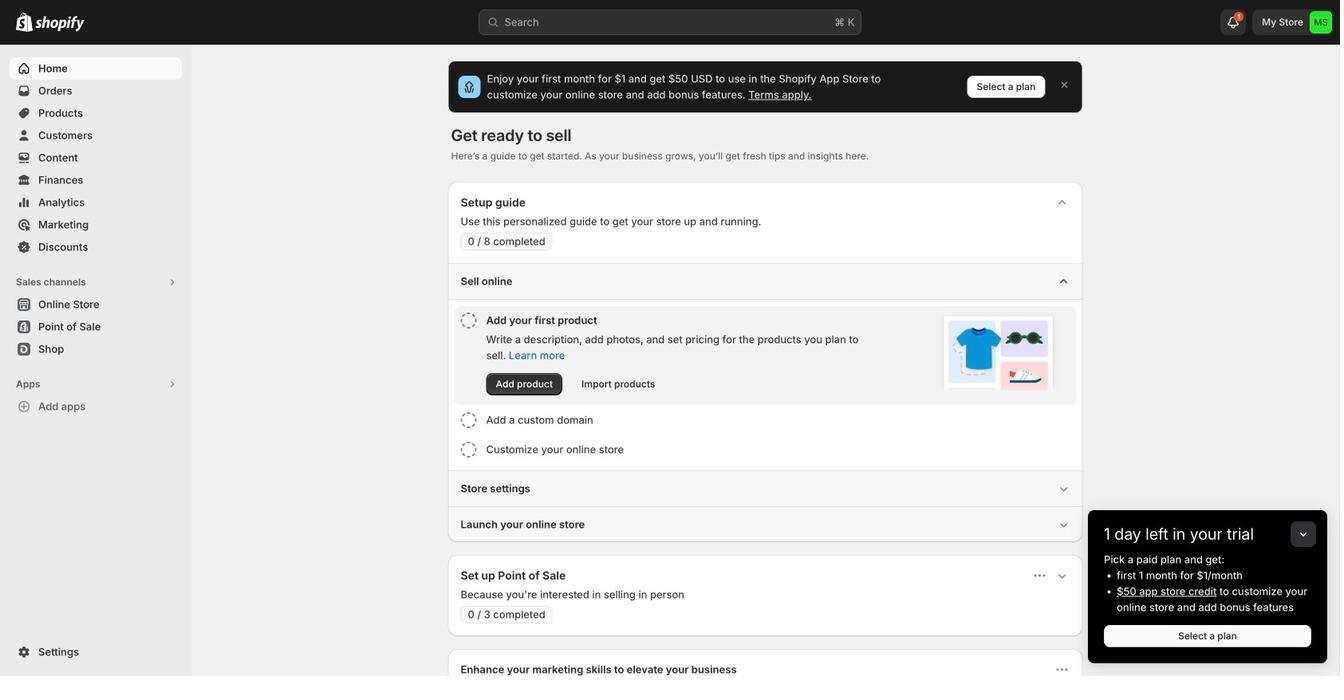 Task type: describe. For each thing, give the bounding box(es) containing it.
1 horizontal spatial shopify image
[[35, 16, 85, 32]]

0 horizontal spatial shopify image
[[16, 13, 33, 32]]

setup guide region
[[448, 182, 1083, 543]]

mark add your first product as done image
[[461, 313, 477, 329]]

add a custom domain group
[[454, 406, 1077, 435]]

my store image
[[1310, 11, 1333, 34]]

mark add a custom domain as done image
[[461, 413, 477, 429]]

customize your online store group
[[454, 436, 1077, 464]]

add your first product group
[[454, 306, 1077, 405]]

mark customize your online store as done image
[[461, 442, 477, 458]]



Task type: locate. For each thing, give the bounding box(es) containing it.
sell online group
[[448, 263, 1083, 471]]

guide categories group
[[448, 263, 1083, 543]]

shopify image
[[16, 13, 33, 32], [35, 16, 85, 32]]



Task type: vqa. For each thing, say whether or not it's contained in the screenshot.
Mark Add a custom domain as done image on the left bottom of page
yes



